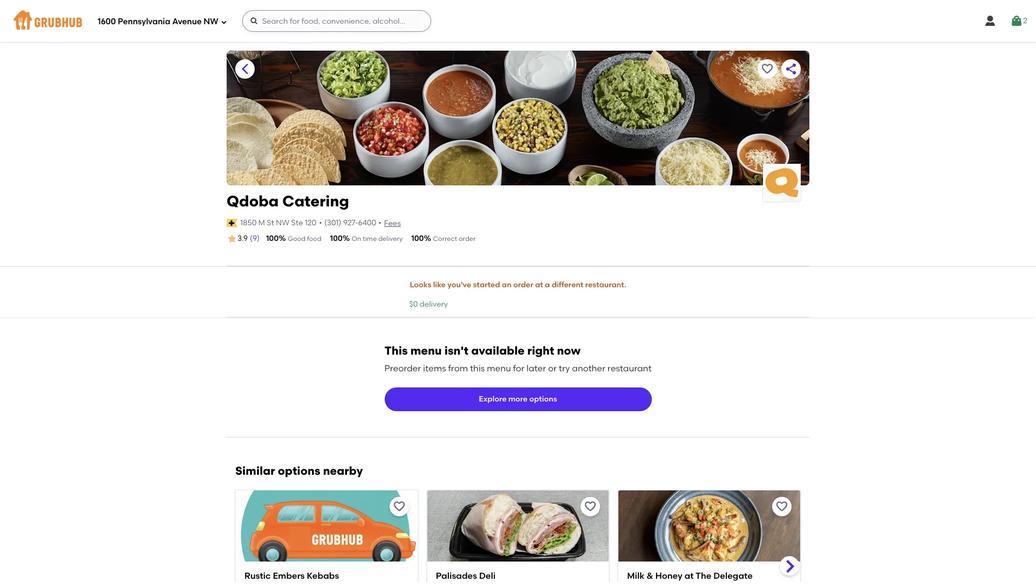 Task type: locate. For each thing, give the bounding box(es) containing it.
save this restaurant image for palisades deli
[[584, 501, 597, 514]]

at
[[535, 281, 543, 290], [685, 572, 694, 582]]

save this restaurant button for rustic embers kebabs
[[390, 498, 409, 517]]

100 for good food
[[266, 234, 279, 243]]

the
[[696, 572, 712, 582]]

save this restaurant image
[[761, 63, 774, 76], [393, 501, 406, 514]]

qdoba catering
[[227, 192, 349, 211]]

0 vertical spatial order
[[459, 235, 476, 243]]

nw inside main navigation navigation
[[204, 17, 218, 26]]

0 horizontal spatial at
[[535, 281, 543, 290]]

isn't
[[445, 344, 469, 358]]

delivery right "$0" on the bottom of the page
[[420, 300, 448, 309]]

svg image
[[1011, 15, 1023, 28], [250, 17, 258, 25], [221, 19, 227, 25]]

save this restaurant image for milk & honey at the delegate
[[776, 501, 789, 514]]

2 horizontal spatial 100
[[411, 234, 424, 243]]

different
[[552, 281, 584, 290]]

0 vertical spatial nw
[[204, 17, 218, 26]]

• left fees
[[379, 218, 382, 228]]

order right correct
[[459, 235, 476, 243]]

at left a
[[535, 281, 543, 290]]

0 vertical spatial options
[[530, 395, 557, 404]]

120
[[305, 218, 316, 228]]

0 horizontal spatial menu
[[411, 344, 442, 358]]

1 horizontal spatial order
[[513, 281, 533, 290]]

svg image inside 2 button
[[1011, 15, 1023, 28]]

1850 m st nw ste 120
[[240, 218, 316, 228]]

1 horizontal spatial delivery
[[420, 300, 448, 309]]

milk & honey at the delegate logo image
[[619, 491, 800, 581]]

• right 120
[[319, 218, 322, 228]]

palisades deli logo image
[[427, 491, 609, 581]]

0 horizontal spatial •
[[319, 218, 322, 228]]

1 horizontal spatial 100
[[330, 234, 343, 243]]

2 button
[[1011, 11, 1028, 31]]

options
[[530, 395, 557, 404], [278, 465, 320, 478]]

started
[[473, 281, 500, 290]]

nearby
[[323, 465, 363, 478]]

1 vertical spatial order
[[513, 281, 533, 290]]

2
[[1023, 16, 1028, 25]]

save this restaurant image
[[584, 501, 597, 514], [776, 501, 789, 514]]

try
[[559, 364, 570, 374]]

good
[[288, 235, 306, 243]]

1 horizontal spatial at
[[685, 572, 694, 582]]

subscription pass image
[[227, 219, 238, 228]]

100
[[266, 234, 279, 243], [330, 234, 343, 243], [411, 234, 424, 243]]

main navigation navigation
[[0, 0, 1036, 42]]

927-
[[343, 218, 358, 228]]

palisades deli
[[436, 572, 496, 582]]

nw
[[204, 17, 218, 26], [276, 218, 289, 228]]

&
[[647, 572, 653, 582]]

nw right st on the left top of page
[[276, 218, 289, 228]]

another
[[572, 364, 606, 374]]

order
[[459, 235, 476, 243], [513, 281, 533, 290]]

share icon image
[[785, 63, 798, 76]]

0 vertical spatial at
[[535, 281, 543, 290]]

3 100 from the left
[[411, 234, 424, 243]]

delivery down fees button at the top of page
[[378, 235, 403, 243]]

0 horizontal spatial 100
[[266, 234, 279, 243]]

menu down available
[[487, 364, 511, 374]]

nw right avenue
[[204, 17, 218, 26]]

1 horizontal spatial •
[[379, 218, 382, 228]]

rustic embers kebabs
[[245, 572, 339, 582]]

avenue
[[172, 17, 202, 26]]

menu
[[411, 344, 442, 358], [487, 364, 511, 374]]

menu up items
[[411, 344, 442, 358]]

explore more options
[[479, 395, 557, 404]]

order right an
[[513, 281, 533, 290]]

1 100 from the left
[[266, 234, 279, 243]]

2 • from the left
[[379, 218, 382, 228]]

0 horizontal spatial nw
[[204, 17, 218, 26]]

100 down st on the left top of page
[[266, 234, 279, 243]]

0 horizontal spatial save this restaurant image
[[584, 501, 597, 514]]

rustic embers kebabs link
[[245, 571, 409, 583]]

100 left correct
[[411, 234, 424, 243]]

100 down (301)
[[330, 234, 343, 243]]

6400
[[358, 218, 376, 228]]

1850 m st nw ste 120 button
[[240, 217, 317, 229]]

from
[[448, 364, 468, 374]]

now
[[557, 344, 581, 358]]

1 horizontal spatial save this restaurant image
[[761, 63, 774, 76]]

save this restaurant button
[[758, 59, 777, 79], [390, 498, 409, 517], [581, 498, 600, 517], [772, 498, 792, 517]]

2 horizontal spatial svg image
[[1011, 15, 1023, 28]]

Search for food, convenience, alcohol... search field
[[242, 10, 431, 32]]

100 for correct order
[[411, 234, 424, 243]]

0 vertical spatial save this restaurant image
[[761, 63, 774, 76]]

1 horizontal spatial nw
[[276, 218, 289, 228]]

(9)
[[250, 234, 260, 243]]

1 vertical spatial nw
[[276, 218, 289, 228]]

1 horizontal spatial save this restaurant image
[[776, 501, 789, 514]]

nw inside 'button'
[[276, 218, 289, 228]]

explore
[[479, 395, 507, 404]]

save this restaurant button for palisades deli
[[581, 498, 600, 517]]

at inside button
[[535, 281, 543, 290]]

catering
[[282, 192, 349, 211]]

1 vertical spatial delivery
[[420, 300, 448, 309]]

options right similar
[[278, 465, 320, 478]]

svg image right avenue
[[221, 19, 227, 25]]

milk & honey at the delegate link
[[627, 571, 792, 583]]

1 vertical spatial menu
[[487, 364, 511, 374]]

an
[[502, 281, 512, 290]]

options right more
[[530, 395, 557, 404]]

more
[[509, 395, 528, 404]]

restaurant
[[608, 364, 652, 374]]

correct
[[433, 235, 457, 243]]

•
[[319, 218, 322, 228], [379, 218, 382, 228]]

options inside button
[[530, 395, 557, 404]]

2 100 from the left
[[330, 234, 343, 243]]

at left the
[[685, 572, 694, 582]]

0 vertical spatial delivery
[[378, 235, 403, 243]]

st
[[267, 218, 274, 228]]

svg image
[[984, 15, 997, 28]]

2 save this restaurant image from the left
[[776, 501, 789, 514]]

1 horizontal spatial options
[[530, 395, 557, 404]]

1 vertical spatial options
[[278, 465, 320, 478]]

0 horizontal spatial delivery
[[378, 235, 403, 243]]

1 vertical spatial save this restaurant image
[[393, 501, 406, 514]]

0 horizontal spatial svg image
[[221, 19, 227, 25]]

honey
[[656, 572, 683, 582]]

0 vertical spatial menu
[[411, 344, 442, 358]]

on time delivery
[[352, 235, 403, 243]]

svg image up caret left icon
[[250, 17, 258, 25]]

rustic embers kebabs logo image
[[236, 491, 418, 581]]

kebabs
[[307, 572, 339, 582]]

0 horizontal spatial options
[[278, 465, 320, 478]]

on
[[352, 235, 361, 243]]

later
[[527, 364, 546, 374]]

1 save this restaurant image from the left
[[584, 501, 597, 514]]

food
[[307, 235, 322, 243]]

svg image right svg icon
[[1011, 15, 1023, 28]]

delivery
[[378, 235, 403, 243], [420, 300, 448, 309]]



Task type: describe. For each thing, give the bounding box(es) containing it.
similar
[[235, 465, 275, 478]]

embers
[[273, 572, 305, 582]]

$0
[[409, 300, 418, 309]]

3.9
[[237, 234, 248, 243]]

$0 delivery
[[409, 300, 448, 309]]

(301)
[[324, 218, 341, 228]]

correct order
[[433, 235, 476, 243]]

1 vertical spatial at
[[685, 572, 694, 582]]

time
[[363, 235, 377, 243]]

preorder items from this menu for later or try another restaurant
[[385, 364, 652, 374]]

0 horizontal spatial save this restaurant image
[[393, 501, 406, 514]]

similar options nearby
[[235, 465, 363, 478]]

100 for on time delivery
[[330, 234, 343, 243]]

like
[[433, 281, 446, 290]]

restaurant.
[[585, 281, 626, 290]]

this
[[470, 364, 485, 374]]

(301) 927-6400 button
[[324, 218, 376, 229]]

fees
[[384, 219, 401, 228]]

nw for st
[[276, 218, 289, 228]]

1 horizontal spatial menu
[[487, 364, 511, 374]]

nw for avenue
[[204, 17, 218, 26]]

ste
[[291, 218, 303, 228]]

looks
[[410, 281, 431, 290]]

save this restaurant button for milk & honey at the delegate
[[772, 498, 792, 517]]

0 horizontal spatial order
[[459, 235, 476, 243]]

pennsylvania
[[118, 17, 170, 26]]

available
[[471, 344, 525, 358]]

1600 pennsylvania avenue nw
[[98, 17, 218, 26]]

you've
[[448, 281, 471, 290]]

qdoba
[[227, 192, 279, 211]]

fees button
[[384, 218, 402, 230]]

looks like you've started an order at a different restaurant.
[[410, 281, 626, 290]]

milk
[[627, 572, 645, 582]]

1850
[[240, 218, 257, 228]]

order inside button
[[513, 281, 533, 290]]

items
[[423, 364, 446, 374]]

good food
[[288, 235, 322, 243]]

m
[[258, 218, 265, 228]]

preorder
[[385, 364, 421, 374]]

caret left icon image
[[239, 63, 252, 76]]

rustic
[[245, 572, 271, 582]]

1600
[[98, 17, 116, 26]]

milk & honey at the delegate
[[627, 572, 753, 582]]

explore more options button
[[385, 388, 652, 412]]

or
[[548, 364, 557, 374]]

this menu isn't available right now
[[385, 344, 581, 358]]

looks like you've started an order at a different restaurant. button
[[409, 274, 627, 298]]

deli
[[479, 572, 496, 582]]

delegate
[[714, 572, 753, 582]]

1 • from the left
[[319, 218, 322, 228]]

for
[[513, 364, 525, 374]]

right
[[527, 344, 554, 358]]

1 horizontal spatial svg image
[[250, 17, 258, 25]]

this
[[385, 344, 408, 358]]

star icon image
[[227, 234, 237, 245]]

a
[[545, 281, 550, 290]]

palisades
[[436, 572, 477, 582]]

qdoba catering logo image
[[763, 164, 801, 202]]

• (301) 927-6400 • fees
[[319, 218, 401, 228]]

palisades deli link
[[436, 571, 600, 583]]



Task type: vqa. For each thing, say whether or not it's contained in the screenshot.
menu to the right
yes



